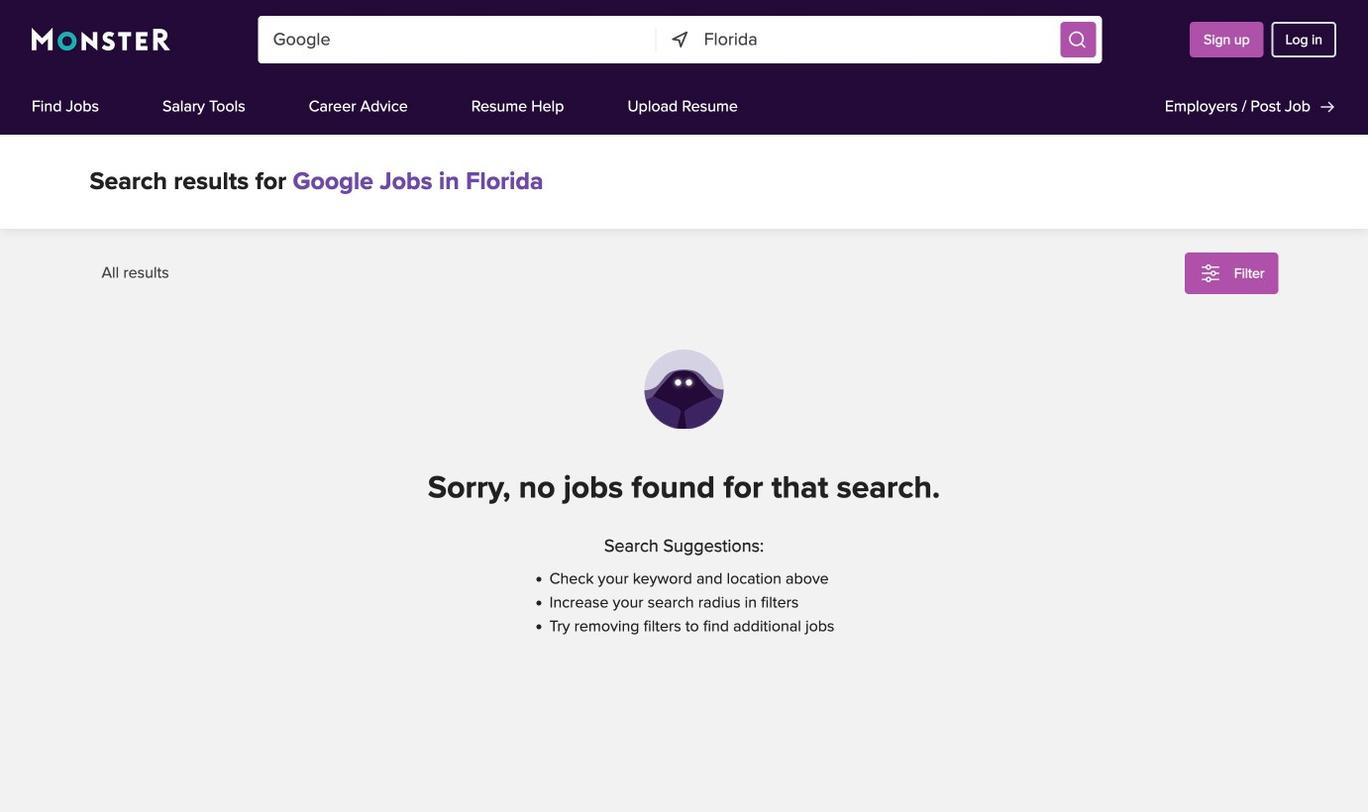 Task type: describe. For each thing, give the bounding box(es) containing it.
filter image
[[1199, 262, 1223, 285]]

filter image
[[1199, 262, 1223, 285]]

enable reverse geolocation image
[[670, 29, 692, 51]]



Task type: locate. For each thing, give the bounding box(es) containing it.
search image
[[1068, 30, 1088, 50]]

Enter location or "remote" search field
[[704, 16, 1055, 63]]

monster image
[[32, 28, 171, 52]]

Search jobs, keywords, companies search field
[[258, 16, 657, 63]]



Task type: vqa. For each thing, say whether or not it's contained in the screenshot.
search icon
yes



